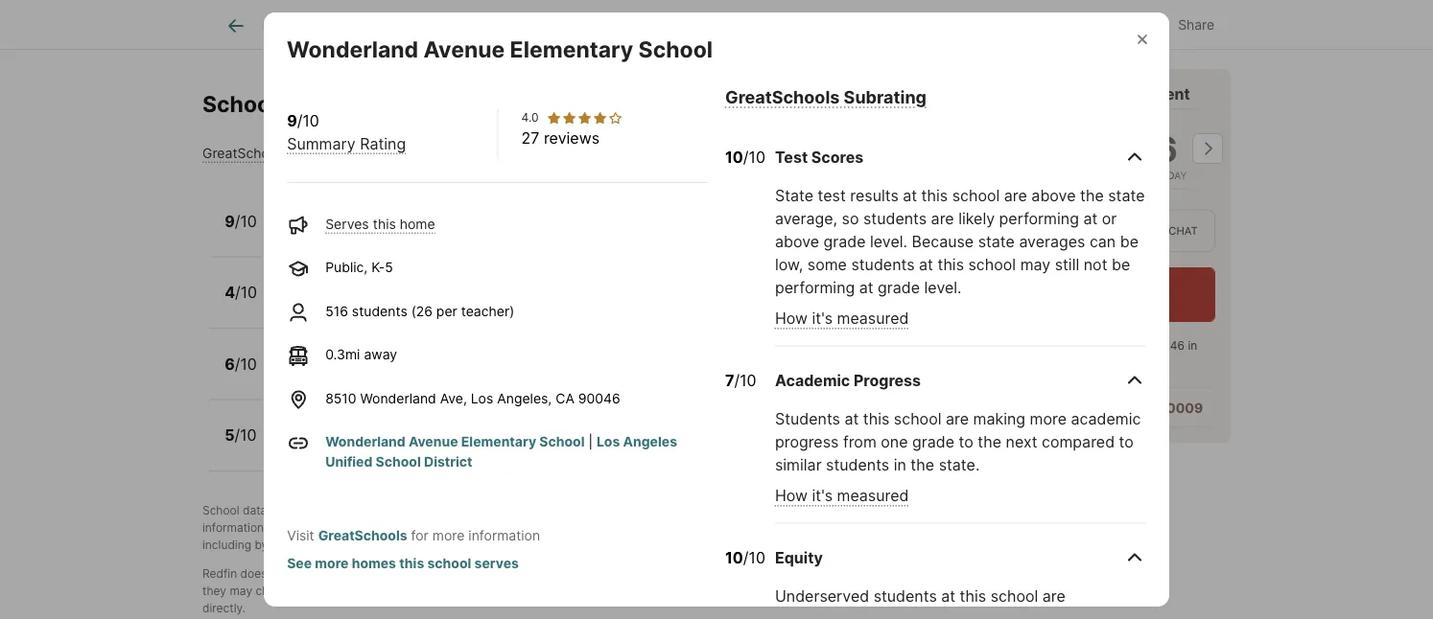 Task type: describe. For each thing, give the bounding box(es) containing it.
may inside state test results at this school are above the state average, so students are likely performing at or above grade level.  because state averages can be low, some students at this school may still not be performing at grade level.
[[1021, 256, 1051, 274]]

home for wonderland avenue elementary school
[[436, 225, 471, 241]]

used
[[753, 568, 780, 582]]

2.8mi for fairfax senior high school
[[494, 439, 528, 455]]

5 /10
[[225, 426, 257, 445]]

in inside students at this school are making more academic progress from one grade to the next compared to similar students in the state.
[[894, 456, 907, 475]]

feed
[[263, 18, 295, 34]]

k- inside wonderland avenue elementary school dialog
[[372, 259, 385, 276]]

or inside state test results at this school are above the state average, so students are likely performing at or above grade level.  because state averages can be low, some students at this school may still not be performing at grade level.
[[1102, 210, 1117, 228]]

8510
[[325, 390, 357, 407]]

be right can
[[1121, 233, 1139, 251]]

summary rating link
[[287, 134, 406, 153]]

4 /10
[[225, 283, 257, 302]]

• up school data is provided by greatschools
[[357, 439, 365, 455]]

school down equity
[[785, 585, 821, 599]]

the inside first step, and conduct their own investigation to determine their desired schools or school districts, including by contacting and visiting the schools themselves.
[[398, 539, 416, 553]]

students down howe on the left of page
[[352, 303, 408, 319]]

• right the 8
[[351, 296, 359, 312]]

• down 0.3mi away
[[357, 368, 365, 384]]

students
[[775, 410, 841, 429]]

0.3mi inside wonderland avenue elementary school dialog
[[325, 347, 360, 363]]

0.3mi inside wonderland avenue elementary school public, k-5 • serves this home • 0.3mi
[[486, 225, 521, 241]]

schools
[[202, 90, 289, 117]]

wonderland for wonderland avenue elementary school public, k-5 • serves this home • 0.3mi
[[278, 203, 370, 222]]

/10 for public, 9-12 • serves this home • 2.8mi
[[235, 426, 257, 445]]

see more homes this school serves link
[[287, 556, 519, 572]]

redfin up last
[[990, 339, 1025, 353]]

0 vertical spatial grade
[[824, 233, 866, 251]]

serves for wonderland
[[361, 225, 405, 241]]

to inside school service boundaries are intended to be used as a reference only; they may change and are not
[[722, 568, 733, 582]]

and inside school service boundaries are intended to be used as a reference only; they may change and are not
[[299, 585, 319, 599]]

elementary for wonderland avenue elementary school |
[[461, 434, 537, 450]]

the inside in the last 30 days
[[990, 357, 1008, 371]]

wonderland avenue elementary school dialog
[[264, 12, 1170, 620]]

wonderland avenue elementary school link
[[325, 434, 585, 450]]

greatschools up homes
[[318, 528, 407, 545]]

1 tab from the left
[[317, 3, 421, 49]]

redfin right with
[[1033, 84, 1082, 103]]

nonprofit
[[439, 504, 489, 518]]

reference
[[809, 568, 861, 582]]

data
[[243, 504, 267, 518]]

intended
[[671, 568, 719, 582]]

academic progress
[[775, 372, 921, 390]]

first step, and conduct their own investigation to determine their desired schools or school districts, including by contacting and visiting the schools themselves.
[[202, 522, 899, 553]]

angeles,
[[497, 390, 552, 407]]

to inside guaranteed to be accurate. to verify school enrollment eligibility, contact the school district directly.
[[430, 585, 441, 599]]

home for hollywood senior high school
[[443, 368, 478, 384]]

10 for test scores
[[725, 148, 743, 167]]

1 horizontal spatial by
[[333, 504, 347, 518]]

4 tab from the left
[[721, 3, 818, 49]]

be down can
[[1112, 256, 1131, 274]]

at inside button
[[1110, 300, 1121, 314]]

with
[[984, 84, 1017, 103]]

a inside school service boundaries are intended to be used as a reference only; they may change and are not
[[799, 568, 805, 582]]

visit
[[287, 528, 314, 545]]

directly.
[[202, 602, 246, 616]]

this inside hubert howe bancroft middle school public, 6-8 • serves this home • 3.4mi
[[410, 296, 433, 312]]

a right with
[[1021, 84, 1029, 103]]

/10 down 4 /10 at top
[[235, 355, 257, 374]]

next available: today at 4:30 pm
[[993, 300, 1169, 314]]

(26
[[411, 303, 433, 319]]

students inside students at this school are making more academic progress from one grade to the next compared to similar students in the state.
[[826, 456, 890, 475]]

9 /10 summary rating
[[287, 111, 406, 153]]

other
[[945, 611, 984, 620]]

share
[[1179, 17, 1215, 33]]

provided
[[282, 504, 330, 518]]

information inside wonderland avenue elementary school dialog
[[469, 528, 540, 545]]

use
[[783, 504, 803, 518]]

hubert
[[278, 275, 331, 294]]

to down 'academic' at the bottom of page
[[1119, 433, 1134, 452]]

12 for fairfax
[[339, 439, 353, 455]]

• right district
[[482, 439, 490, 455]]

at inside 'underserved students at this school are performing better than other students in the state'
[[942, 588, 956, 606]]

high for hollywood senior high school
[[414, 346, 449, 365]]

0009
[[1167, 400, 1204, 417]]

0 horizontal spatial 5
[[225, 426, 235, 445]]

buyers
[[678, 504, 715, 518]]

school for hollywood senior high school public, 9-12 • serves this home • 2.8mi
[[452, 346, 504, 365]]

3.4mi
[[487, 296, 523, 312]]

be inside school service boundaries are intended to be used as a reference only; they may change and are not
[[736, 568, 750, 582]]

thursday
[[1134, 169, 1187, 181]]

this inside students at this school are making more academic progress from one grade to the next compared to similar students in the state.
[[863, 410, 890, 429]]

this inside wonderland avenue elementary school public, k-5 • serves this home • 0.3mi
[[409, 225, 432, 241]]

/10 for public, 6-8 • serves this home • 3.4mi
[[235, 283, 257, 302]]

to up state.
[[959, 433, 974, 452]]

students up than
[[874, 588, 937, 606]]

/10 for underserved students at this school are performing better than other students in the state
[[743, 549, 766, 568]]

low,
[[775, 256, 803, 274]]

similar
[[775, 456, 822, 475]]

feed link
[[225, 14, 295, 37]]

averages
[[1019, 233, 1086, 251]]

visit greatschools for more information
[[287, 528, 540, 545]]

as inside school service boundaries are intended to be used as a reference only; they may change and are not
[[783, 568, 796, 582]]

how it's measured for above
[[775, 309, 909, 328]]

redfin up they
[[202, 568, 237, 582]]

0 vertical spatial above
[[1032, 187, 1076, 205]]

homes
[[352, 556, 396, 572]]

school inside students at this school are making more academic progress from one grade to the next compared to similar students in the state.
[[894, 410, 942, 429]]

subrating
[[844, 86, 927, 107]]

los angeles unified school district
[[325, 434, 677, 471]]

accurate.
[[461, 585, 512, 599]]

greatschools link
[[318, 528, 407, 545]]

10 for equity
[[725, 549, 743, 568]]

students right the some
[[852, 256, 915, 274]]

public, inside hubert howe bancroft middle school public, 6-8 • serves this home • 3.4mi
[[278, 296, 321, 312]]

greatschools up test
[[725, 86, 840, 107]]

serves this home link
[[325, 216, 435, 232]]

2 vertical spatial more
[[315, 556, 349, 572]]

in the last 30 days
[[990, 339, 1198, 371]]

organization.
[[492, 504, 562, 518]]

2 vertical spatial or
[[339, 568, 350, 582]]

a right ask
[[993, 400, 1001, 417]]

• up the middle
[[475, 225, 482, 241]]

the inside guaranteed to be accurate. to verify school enrollment eligibility, contact the school district directly.
[[764, 585, 782, 599]]

greatschools up step,
[[350, 504, 423, 518]]

middle
[[449, 275, 500, 294]]

public, k-5
[[325, 259, 393, 276]]

unified
[[325, 454, 373, 471]]

26
[[1134, 129, 1178, 170]]

school inside first step, and conduct their own investigation to determine their desired schools or school districts, including by contacting and visiting the schools themselves.
[[814, 522, 849, 536]]

progress
[[775, 433, 839, 452]]

how for state test results at this school are above the state average, so students are likely performing at or above grade level.  because state averages can be low, some students at this school may still not be performing at grade level.
[[775, 309, 808, 328]]

how it's measured link for students
[[775, 487, 909, 506]]

districts,
[[853, 522, 899, 536]]

the inside state test results at this school are above the state average, so students are likely performing at or above grade level.  because state averages can be low, some students at this school may still not be performing at grade level.
[[1080, 187, 1104, 205]]

boundaries
[[586, 568, 647, 582]]

redfin does not endorse or guarantee this information.
[[202, 568, 500, 582]]

or inside first step, and conduct their own investigation to determine their desired schools or school districts, including by contacting and visiting the schools themselves.
[[799, 522, 810, 536]]

ca
[[556, 390, 575, 407]]

grade inside students at this school are making more academic progress from one grade to the next compared to similar students in the state.
[[913, 433, 955, 452]]

(424) 356-0009 link
[[1094, 400, 1204, 417]]

next
[[1006, 433, 1038, 452]]

to inside first step, and conduct their own investigation to determine their desired schools or school districts, including by contacting and visiting the schools themselves.
[[610, 522, 621, 536]]

enrollment
[[605, 585, 662, 599]]

underserved
[[775, 588, 870, 606]]

/10 for state test results at this school are above the state average, so students are likely performing at or above grade level.  because state averages can be low, some students at this school may still not be performing at grade level.
[[743, 148, 766, 167]]

1 horizontal spatial more
[[433, 528, 465, 545]]

from
[[843, 433, 877, 452]]

are inside 'underserved students at this school are performing better than other students in the state'
[[1043, 588, 1066, 606]]

(424)
[[1094, 400, 1131, 417]]

school down tour in person
[[969, 256, 1016, 274]]

own
[[511, 522, 534, 536]]

9- for hollywood
[[324, 368, 339, 384]]

only;
[[864, 568, 890, 582]]

7
[[725, 372, 735, 390]]

school for fairfax senior high school public, 9-12 • serves this home • 2.8mi
[[425, 418, 476, 437]]

agent
[[1147, 84, 1191, 103]]

and down is
[[267, 522, 288, 536]]

may inside school service boundaries are intended to be used as a reference only; they may change and are not
[[230, 585, 252, 599]]

howe
[[335, 275, 377, 294]]

|
[[589, 434, 593, 450]]

still
[[1055, 256, 1080, 274]]

school inside 'underserved students at this school are performing better than other students in the state'
[[991, 588, 1039, 606]]

home inside hubert howe bancroft middle school public, 6-8 • serves this home • 3.4mi
[[437, 296, 472, 312]]

wonderland avenue elementary school
[[287, 35, 713, 62]]

district
[[424, 454, 473, 471]]

2 their from the left
[[682, 522, 707, 536]]

10 /10 for equity
[[725, 549, 766, 568]]

one
[[881, 433, 908, 452]]

elementary for wonderland avenue elementary school
[[510, 35, 634, 62]]

0 vertical spatial los
[[471, 390, 494, 407]]

0 horizontal spatial level.
[[870, 233, 908, 251]]

and up "desired"
[[718, 504, 738, 518]]

1 vertical spatial performing
[[775, 279, 855, 297]]

as inside , a nonprofit organization. redfin recommends buyers and renters use greatschools information and ratings as a
[[332, 522, 344, 536]]

public, for hollywood
[[278, 368, 321, 384]]

because
[[912, 233, 974, 251]]

rating 4.0 out of 5 element
[[546, 110, 623, 126]]

tour for tour via video chat
[[1081, 224, 1110, 237]]

premier
[[1085, 84, 1144, 103]]



Task type: locate. For each thing, give the bounding box(es) containing it.
0 vertical spatial it's
[[812, 309, 833, 328]]

k-
[[324, 225, 338, 241], [372, 259, 385, 276]]

los angeles unified school district link
[[325, 434, 677, 471]]

above
[[1032, 187, 1076, 205], [775, 233, 820, 251]]

1 horizontal spatial or
[[799, 522, 810, 536]]

be down the information.
[[444, 585, 458, 599]]

9- for fairfax
[[324, 439, 339, 455]]

public, up the 8
[[325, 259, 368, 276]]

level.
[[870, 233, 908, 251], [925, 279, 962, 297]]

above up the low,
[[775, 233, 820, 251]]

measured for in
[[837, 487, 909, 506]]

service
[[543, 568, 583, 582]]

elementary inside wonderland avenue elementary school "element"
[[510, 35, 634, 62]]

• up 8510 wonderland ave, los angeles, ca 90046
[[482, 368, 490, 384]]

/10 up contact
[[743, 549, 766, 568]]

information inside , a nonprofit organization. redfin recommends buyers and renters use greatschools information and ratings as a
[[202, 522, 264, 536]]

1 their from the left
[[483, 522, 508, 536]]

1 vertical spatial 90046
[[578, 390, 621, 407]]

may down averages
[[1021, 256, 1051, 274]]

school
[[953, 187, 1000, 205], [969, 256, 1016, 274], [894, 410, 942, 429], [814, 522, 849, 536], [427, 556, 471, 572], [566, 585, 601, 599], [785, 585, 821, 599], [991, 588, 1039, 606]]

state up "via"
[[1109, 187, 1145, 205]]

students
[[864, 210, 927, 228], [852, 256, 915, 274], [352, 303, 408, 319], [826, 456, 890, 475], [874, 588, 937, 606], [988, 611, 1051, 620]]

are inside students at this school are making more academic progress from one grade to the next compared to similar students in the state.
[[946, 410, 969, 429]]

1 vertical spatial schools
[[419, 539, 461, 553]]

0 horizontal spatial not
[[270, 568, 288, 582]]

grade down because at the right top of page
[[878, 279, 920, 297]]

1 vertical spatial 10 /10
[[725, 549, 766, 568]]

school down service
[[566, 585, 601, 599]]

hollywood
[[278, 346, 358, 365]]

rating inside '9 /10 summary rating'
[[360, 134, 406, 153]]

12 inside fairfax senior high school public, 9-12 • serves this home • 2.8mi
[[339, 439, 353, 455]]

senior for fairfax
[[334, 418, 383, 437]]

to up contact
[[722, 568, 733, 582]]

to down 'recommends'
[[610, 522, 621, 536]]

0 vertical spatial more
[[1030, 410, 1067, 429]]

next
[[993, 300, 1018, 314]]

contacting
[[271, 539, 329, 553]]

tour for tour in person
[[960, 224, 990, 237]]

a
[[1021, 84, 1029, 103], [993, 400, 1001, 417], [430, 504, 436, 518], [347, 522, 354, 536], [799, 568, 805, 582]]

level. down results
[[870, 233, 908, 251]]

2 vertical spatial elementary
[[461, 434, 537, 450]]

90046 down pm on the right of the page
[[1149, 339, 1185, 353]]

by inside first step, and conduct their own investigation to determine their desired schools or school districts, including by contacting and visiting the schools themselves.
[[255, 539, 268, 553]]

next image
[[1193, 134, 1224, 164]]

1 horizontal spatial information
[[469, 528, 540, 545]]

to down the information.
[[430, 585, 441, 599]]

10 left test
[[725, 148, 743, 167]]

9 /10
[[225, 212, 257, 231]]

how for students at this school are making more academic progress from one grade to the next compared to similar students in the state.
[[775, 487, 808, 506]]

1 horizontal spatial schools
[[754, 522, 796, 536]]

9 for 9 /10
[[225, 212, 235, 231]]

a right , at the left
[[430, 504, 436, 518]]

wonderland avenue elementary school element
[[287, 12, 736, 63]]

reviews
[[544, 129, 600, 147]]

it's right use
[[812, 487, 833, 506]]

more inside students at this school are making more academic progress from one grade to the next compared to similar students in the state.
[[1030, 410, 1067, 429]]

not up 'change'
[[270, 568, 288, 582]]

school for wonderland avenue elementary school |
[[540, 434, 585, 450]]

school inside "element"
[[639, 35, 713, 62]]

3 tab from the left
[[566, 3, 721, 49]]

1 vertical spatial 9-
[[324, 439, 339, 455]]

home inside wonderland avenue elementary school public, k-5 • serves this home • 0.3mi
[[436, 225, 471, 241]]

average,
[[775, 210, 838, 228]]

serves for hollywood
[[369, 368, 412, 384]]

wonderland avenue elementary school public, k-5 • serves this home • 0.3mi
[[278, 203, 575, 241]]

10 /10 down "desired"
[[725, 549, 766, 568]]

school inside school service boundaries are intended to be used as a reference only; they may change and are not
[[503, 568, 540, 582]]

0 vertical spatial measured
[[837, 309, 909, 328]]

1 vertical spatial high
[[386, 418, 421, 437]]

2 10 /10 from the top
[[725, 549, 766, 568]]

0 vertical spatial level.
[[870, 233, 908, 251]]

, a nonprofit organization. redfin recommends buyers and renters use greatschools information and ratings as a
[[202, 504, 879, 536]]

1 horizontal spatial as
[[783, 568, 796, 582]]

tours
[[1104, 339, 1134, 353]]

1 vertical spatial above
[[775, 233, 820, 251]]

9- down fairfax
[[324, 439, 339, 455]]

1 vertical spatial elementary
[[434, 203, 520, 222]]

and
[[718, 504, 738, 518], [267, 522, 288, 536], [412, 522, 432, 536], [332, 539, 353, 553], [299, 585, 319, 599]]

2 10 from the top
[[725, 549, 743, 568]]

tour via video chat
[[1081, 224, 1198, 237]]

0 horizontal spatial more
[[315, 556, 349, 572]]

1 it's from the top
[[812, 309, 833, 328]]

the inside 'underserved students at this school are performing better than other students in the state'
[[1073, 611, 1096, 620]]

2.8mi up 'angeles,' on the bottom left of the page
[[494, 368, 528, 384]]

home inside hollywood senior high school public, 9-12 • serves this home • 2.8mi
[[443, 368, 478, 384]]

school for wonderland avenue elementary school public, k-5 • serves this home • 0.3mi
[[523, 203, 575, 222]]

verify
[[532, 585, 562, 599]]

tour left with
[[946, 84, 980, 103]]

some
[[808, 256, 847, 274]]

1 horizontal spatial not
[[343, 585, 361, 599]]

/10 for students at this school are making more academic progress from one grade to the next compared to similar students in the state.
[[735, 372, 757, 390]]

1 horizontal spatial may
[[1021, 256, 1051, 274]]

1 measured from the top
[[837, 309, 909, 328]]

2 how it's measured link from the top
[[775, 487, 909, 506]]

1 horizontal spatial above
[[1032, 187, 1076, 205]]

compared
[[1042, 433, 1115, 452]]

via
[[1113, 224, 1131, 237]]

measured for grade
[[837, 309, 909, 328]]

12 for hollywood
[[339, 368, 353, 384]]

state down likely
[[978, 233, 1015, 251]]

investigation
[[537, 522, 607, 536]]

at inside students at this school are making more academic progress from one grade to the next compared to similar students in the state.
[[845, 410, 859, 429]]

1 vertical spatial measured
[[837, 487, 909, 506]]

senior inside hollywood senior high school public, 9-12 • serves this home • 2.8mi
[[362, 346, 410, 365]]

grade
[[824, 233, 866, 251], [878, 279, 920, 297], [913, 433, 955, 452]]

10 down "desired"
[[725, 549, 743, 568]]

2.8mi inside hollywood senior high school public, 9-12 • serves this home • 2.8mi
[[494, 368, 528, 384]]

first
[[357, 522, 378, 536]]

level. down because at the right top of page
[[925, 279, 962, 297]]

0 vertical spatial 2.8mi
[[494, 368, 528, 384]]

2 measured from the top
[[837, 487, 909, 506]]

serves inside wonderland avenue elementary school public, k-5 • serves this home • 0.3mi
[[361, 225, 405, 241]]

0 horizontal spatial state
[[978, 233, 1015, 251]]

students down from
[[826, 456, 890, 475]]

redfin inside , a nonprofit organization. redfin recommends buyers and renters use greatschools information and ratings as a
[[566, 504, 600, 518]]

0 vertical spatial as
[[332, 522, 344, 536]]

avenue for wonderland avenue elementary school |
[[409, 434, 458, 450]]

this inside hollywood senior high school public, 9-12 • serves this home • 2.8mi
[[416, 368, 439, 384]]

2 vertical spatial not
[[343, 585, 361, 599]]

wonderland inside wonderland avenue elementary school public, k-5 • serves this home • 0.3mi
[[278, 203, 370, 222]]

wonderland down greatschools summary rating link
[[278, 203, 370, 222]]

1 vertical spatial how it's measured
[[775, 487, 909, 506]]

state.
[[939, 456, 980, 475]]

2 vertical spatial avenue
[[409, 434, 458, 450]]

/10 inside '9 /10 summary rating'
[[297, 111, 319, 130]]

0 horizontal spatial 0.3mi
[[325, 347, 360, 363]]

/10 up greatschools summary rating link
[[297, 111, 319, 130]]

wonderland up unified
[[325, 434, 406, 450]]

a left first
[[347, 522, 354, 536]]

grade down so
[[824, 233, 866, 251]]

1 horizontal spatial 5
[[338, 225, 346, 241]]

public, inside wonderland avenue elementary school dialog
[[325, 259, 368, 276]]

wonderland for wonderland avenue elementary school
[[287, 35, 419, 62]]

not inside school service boundaries are intended to be used as a reference only; they may change and are not
[[343, 585, 361, 599]]

ratings
[[291, 522, 328, 536]]

and down endorse
[[299, 585, 319, 599]]

0 vertical spatial how it's measured link
[[775, 309, 909, 328]]

serves inside wonderland avenue elementary school dialog
[[325, 216, 369, 232]]

serves for fairfax
[[369, 439, 412, 455]]

0 vertical spatial how it's measured
[[775, 309, 909, 328]]

wonderland down feed
[[287, 35, 419, 62]]

school inside hubert howe bancroft middle school public, 6-8 • serves this home • 3.4mi
[[504, 275, 556, 294]]

home inside fairfax senior high school public, 9-12 • serves this home • 2.8mi
[[443, 439, 478, 455]]

tour left "via"
[[1081, 224, 1110, 237]]

for
[[411, 528, 429, 545]]

,
[[423, 504, 426, 518]]

summary inside '9 /10 summary rating'
[[287, 134, 356, 153]]

1 10 from the top
[[725, 148, 743, 167]]

redfin up investigation
[[566, 504, 600, 518]]

than
[[908, 611, 941, 620]]

home inside wonderland avenue elementary school dialog
[[400, 216, 435, 232]]

as right ratings
[[332, 522, 344, 536]]

academic progress button
[[775, 355, 1147, 408]]

1 vertical spatial 10
[[725, 549, 743, 568]]

avenue inside "element"
[[424, 35, 505, 62]]

0 horizontal spatial 9
[[225, 212, 235, 231]]

1 horizontal spatial 90046
[[1149, 339, 1185, 353]]

per
[[436, 303, 457, 319]]

tour left person
[[960, 224, 990, 237]]

more right for
[[433, 528, 465, 545]]

5 inside wonderland avenue elementary school dialog
[[385, 259, 393, 276]]

school inside wonderland avenue elementary school public, k-5 • serves this home • 0.3mi
[[523, 203, 575, 222]]

serves inside fairfax senior high school public, 9-12 • serves this home • 2.8mi
[[369, 439, 412, 455]]

does
[[240, 568, 267, 582]]

how it's measured down the some
[[775, 309, 909, 328]]

1 vertical spatial k-
[[372, 259, 385, 276]]

change
[[256, 585, 296, 599]]

better
[[860, 611, 904, 620]]

1 vertical spatial 0.3mi
[[325, 347, 360, 363]]

list box
[[946, 210, 1216, 253]]

/10 left test
[[743, 148, 766, 167]]

see
[[287, 556, 312, 572]]

None button
[[958, 107, 1035, 190], [1042, 108, 1120, 189], [1127, 108, 1204, 189], [958, 107, 1035, 190], [1042, 108, 1120, 189], [1127, 108, 1204, 189]]

1 vertical spatial 9
[[225, 212, 235, 231]]

not down can
[[1084, 256, 1108, 274]]

greatschools summary rating
[[202, 145, 396, 161]]

1 vertical spatial as
[[783, 568, 796, 582]]

feed tab list
[[202, 0, 833, 49]]

1 horizontal spatial state
[[1109, 187, 1145, 205]]

person
[[1006, 224, 1050, 237]]

results
[[850, 187, 899, 205]]

public, down hollywood
[[278, 368, 321, 384]]

home for fairfax senior high school
[[443, 439, 478, 455]]

0 horizontal spatial by
[[255, 539, 268, 553]]

school for wonderland avenue elementary school
[[639, 35, 713, 62]]

how down similar
[[775, 487, 808, 506]]

away
[[364, 347, 397, 363]]

6
[[225, 355, 235, 374]]

above up person
[[1032, 187, 1076, 205]]

10 /10 for test scores
[[725, 148, 766, 167]]

8510 wonderland ave, los angeles, ca 90046
[[325, 390, 621, 407]]

as
[[332, 522, 344, 536], [783, 568, 796, 582]]

schools down renters
[[754, 522, 796, 536]]

high inside hollywood senior high school public, 9-12 • serves this home • 2.8mi
[[414, 346, 449, 365]]

0 horizontal spatial as
[[332, 522, 344, 536]]

be
[[1121, 233, 1139, 251], [1112, 256, 1131, 274], [736, 568, 750, 582], [444, 585, 458, 599]]

(424) 356-0009
[[1094, 400, 1204, 417]]

contact
[[719, 585, 761, 599]]

1 12 from the top
[[339, 368, 353, 384]]

1 vertical spatial more
[[433, 528, 465, 545]]

or
[[1102, 210, 1117, 228], [799, 522, 810, 536], [339, 568, 350, 582]]

fairfax senior high school public, 9-12 • serves this home • 2.8mi
[[278, 418, 528, 455]]

hollywood senior high school public, 9-12 • serves this home • 2.8mi
[[278, 346, 528, 384]]

k- inside wonderland avenue elementary school public, k-5 • serves this home • 0.3mi
[[324, 225, 338, 241]]

it's for above
[[812, 309, 833, 328]]

9 up the '4' at the left
[[225, 212, 235, 231]]

4.0
[[522, 111, 539, 125]]

2 how from the top
[[775, 487, 808, 506]]

2 it's from the top
[[812, 487, 833, 506]]

public, for wonderland
[[278, 225, 321, 241]]

2 2.8mi from the top
[[494, 439, 528, 455]]

0 vertical spatial or
[[1102, 210, 1117, 228]]

9- inside fairfax senior high school public, 9-12 • serves this home • 2.8mi
[[324, 439, 339, 455]]

1 vertical spatial may
[[230, 585, 252, 599]]

2 9- from the top
[[324, 439, 339, 455]]

senior down 8510
[[334, 418, 383, 437]]

wonderland avenue elementary school |
[[325, 434, 597, 450]]

0 vertical spatial 10 /10
[[725, 148, 766, 167]]

ask
[[965, 400, 990, 417]]

serves inside hollywood senior high school public, 9-12 • serves this home • 2.8mi
[[369, 368, 412, 384]]

0 vertical spatial high
[[414, 346, 449, 365]]

conduct
[[436, 522, 480, 536]]

2 horizontal spatial more
[[1030, 410, 1067, 429]]

9- inside hollywood senior high school public, 9-12 • serves this home • 2.8mi
[[324, 368, 339, 384]]

last
[[1011, 357, 1031, 371]]

2 tab from the left
[[421, 3, 566, 49]]

redfin agents led 19 tours in 90046
[[990, 339, 1185, 353]]

/10 left fairfax
[[235, 426, 257, 445]]

2 vertical spatial performing
[[775, 611, 855, 620]]

1 horizontal spatial 0.3mi
[[486, 225, 521, 241]]

1 vertical spatial state
[[978, 233, 1015, 251]]

/10 up 4 /10 at top
[[235, 212, 257, 231]]

high inside fairfax senior high school public, 9-12 • serves this home • 2.8mi
[[386, 418, 421, 437]]

los right |
[[597, 434, 620, 450]]

9 for 9 /10 summary rating
[[287, 111, 297, 130]]

wonderland for wonderland avenue elementary school |
[[325, 434, 406, 450]]

question
[[1004, 400, 1062, 417]]

information up serves
[[469, 528, 540, 545]]

serves
[[475, 556, 519, 572]]

greatschools subrating
[[725, 86, 927, 107]]

how it's measured for students
[[775, 487, 909, 506]]

5
[[338, 225, 346, 241], [385, 259, 393, 276], [225, 426, 235, 445]]

be inside guaranteed to be accurate. to verify school enrollment eligibility, contact the school district directly.
[[444, 585, 458, 599]]

2 horizontal spatial 5
[[385, 259, 393, 276]]

0 vertical spatial performing
[[1000, 210, 1079, 228]]

1 2.8mi from the top
[[494, 368, 528, 384]]

school up equity
[[814, 522, 849, 536]]

9 up greatschools summary rating link
[[287, 111, 297, 130]]

0 horizontal spatial or
[[339, 568, 350, 582]]

1 vertical spatial 5
[[385, 259, 393, 276]]

elementary inside wonderland avenue elementary school public, k-5 • serves this home • 0.3mi
[[434, 203, 520, 222]]

visiting
[[356, 539, 394, 553]]

0 horizontal spatial 90046
[[578, 390, 621, 407]]

greatschools up districts,
[[806, 504, 879, 518]]

0 vertical spatial 9
[[287, 111, 297, 130]]

9- down hollywood
[[324, 368, 339, 384]]

2 vertical spatial 5
[[225, 426, 235, 445]]

next available: today at 4:30 pm button
[[946, 268, 1216, 323]]

high for fairfax senior high school
[[386, 418, 421, 437]]

in inside 'underserved students at this school are performing better than other students in the state'
[[1056, 611, 1068, 620]]

0.3mi left away
[[325, 347, 360, 363]]

students down results
[[864, 210, 927, 228]]

wonderland inside "element"
[[287, 35, 419, 62]]

tour for tour with a redfin premier agent
[[946, 84, 980, 103]]

desired
[[711, 522, 751, 536]]

information up including at the left bottom
[[202, 522, 264, 536]]

1 vertical spatial 12
[[339, 439, 353, 455]]

1 horizontal spatial k-
[[372, 259, 385, 276]]

schools
[[754, 522, 796, 536], [419, 539, 461, 553]]

12 inside hollywood senior high school public, 9-12 • serves this home • 2.8mi
[[339, 368, 353, 384]]

making
[[974, 410, 1026, 429]]

0 vertical spatial elementary
[[510, 35, 634, 62]]

senior inside fairfax senior high school public, 9-12 • serves this home • 2.8mi
[[334, 418, 383, 437]]

0 vertical spatial 12
[[339, 368, 353, 384]]

public,
[[278, 225, 321, 241], [325, 259, 368, 276], [278, 296, 321, 312], [278, 368, 321, 384], [278, 439, 321, 455]]

5 inside wonderland avenue elementary school public, k-5 • serves this home • 0.3mi
[[338, 225, 346, 241]]

list box containing tour in person
[[946, 210, 1216, 253]]

elementary for wonderland avenue elementary school public, k-5 • serves this home • 0.3mi
[[434, 203, 520, 222]]

0 vertical spatial by
[[333, 504, 347, 518]]

academic
[[775, 372, 850, 390]]

2 vertical spatial grade
[[913, 433, 955, 452]]

2 horizontal spatial not
[[1084, 256, 1108, 274]]

tab
[[317, 3, 421, 49], [421, 3, 566, 49], [566, 3, 721, 49], [721, 3, 818, 49]]

pm
[[1152, 300, 1169, 314]]

1 vertical spatial avenue
[[374, 203, 430, 222]]

1 10 /10 from the top
[[725, 148, 766, 167]]

summary
[[287, 134, 356, 153], [292, 145, 352, 161]]

90046 for redfin agents led 19 tours in 90046
[[1149, 339, 1185, 353]]

1 horizontal spatial their
[[682, 522, 707, 536]]

1 vertical spatial it's
[[812, 487, 833, 506]]

2 how it's measured from the top
[[775, 487, 909, 506]]

a up underserved
[[799, 568, 805, 582]]

performing up averages
[[1000, 210, 1079, 228]]

school inside fairfax senior high school public, 9-12 • serves this home • 2.8mi
[[425, 418, 476, 437]]

elementary up the middle
[[434, 203, 520, 222]]

or up can
[[1102, 210, 1117, 228]]

school for los angeles unified school district
[[376, 454, 421, 471]]

0 horizontal spatial their
[[483, 522, 508, 536]]

1 vertical spatial how it's measured link
[[775, 487, 909, 506]]

public, inside hollywood senior high school public, 9-12 • serves this home • 2.8mi
[[278, 368, 321, 384]]

los inside los angeles unified school district
[[597, 434, 620, 450]]

greatschools inside , a nonprofit organization. redfin recommends buyers and renters use greatschools information and ratings as a
[[806, 504, 879, 518]]

2.8mi inside fairfax senior high school public, 9-12 • serves this home • 2.8mi
[[494, 439, 528, 455]]

and down , at the left
[[412, 522, 432, 536]]

27 reviews
[[522, 129, 600, 147]]

school inside hollywood senior high school public, 9-12 • serves this home • 2.8mi
[[452, 346, 504, 365]]

public, for fairfax
[[278, 439, 321, 455]]

public, down hubert
[[278, 296, 321, 312]]

6 /10
[[225, 355, 257, 374]]

/10 for public, k-5 • serves this home • 0.3mi
[[235, 212, 257, 231]]

30
[[1034, 357, 1049, 371]]

1 vertical spatial how
[[775, 487, 808, 506]]

k- up public, k-5
[[324, 225, 338, 241]]

this inside fairfax senior high school public, 9-12 • serves this home • 2.8mi
[[416, 439, 439, 455]]

0 vertical spatial 5
[[338, 225, 346, 241]]

1 how from the top
[[775, 309, 808, 328]]

public, inside wonderland avenue elementary school public, k-5 • serves this home • 0.3mi
[[278, 225, 321, 241]]

public, down fairfax
[[278, 439, 321, 455]]

los right "ave,"
[[471, 390, 494, 407]]

0.3mi away
[[325, 347, 397, 363]]

and up redfin does not endorse or guarantee this information.
[[332, 539, 353, 553]]

in inside in the last 30 days
[[1188, 339, 1198, 353]]

public, inside fairfax senior high school public, 9-12 • serves this home • 2.8mi
[[278, 439, 321, 455]]

0 vertical spatial 0.3mi
[[486, 225, 521, 241]]

0 vertical spatial may
[[1021, 256, 1051, 274]]

90046 for 8510 wonderland ave, los angeles, ca 90046
[[578, 390, 621, 407]]

1 vertical spatial not
[[270, 568, 288, 582]]

12 down 8510
[[339, 439, 353, 455]]

public, up hubert
[[278, 225, 321, 241]]

1 how it's measured from the top
[[775, 309, 909, 328]]

how it's measured link up districts,
[[775, 487, 909, 506]]

0 vertical spatial senior
[[362, 346, 410, 365]]

90046 inside wonderland avenue elementary school dialog
[[578, 390, 621, 407]]

senior for hollywood
[[362, 346, 410, 365]]

0 vertical spatial not
[[1084, 256, 1108, 274]]

/10 left hubert
[[235, 283, 257, 302]]

performing down underserved
[[775, 611, 855, 620]]

greatschools summary rating link
[[202, 145, 396, 161]]

students right other
[[988, 611, 1051, 620]]

school up one
[[894, 410, 942, 429]]

school down conduct in the bottom left of the page
[[427, 556, 471, 572]]

avenue inside wonderland avenue elementary school public, k-5 • serves this home • 0.3mi
[[374, 203, 430, 222]]

1 vertical spatial grade
[[878, 279, 920, 297]]

2 12 from the top
[[339, 439, 353, 455]]

their up themselves.
[[483, 522, 508, 536]]

serves inside hubert howe bancroft middle school public, 6-8 • serves this home • 3.4mi
[[362, 296, 406, 312]]

performing inside 'underserved students at this school are performing better than other students in the state'
[[775, 611, 855, 620]]

how it's measured link for above
[[775, 309, 909, 328]]

avenue for wonderland avenue elementary school
[[424, 35, 505, 62]]

redfin
[[1033, 84, 1082, 103], [990, 339, 1025, 353], [566, 504, 600, 518], [202, 568, 237, 582]]

0 vertical spatial k-
[[324, 225, 338, 241]]

9 inside '9 /10 summary rating'
[[287, 111, 297, 130]]

or down use
[[799, 522, 810, 536]]

school service boundaries are intended to be used as a reference only; they may change and are not
[[202, 568, 890, 599]]

0 vertical spatial state
[[1109, 187, 1145, 205]]

1 vertical spatial los
[[597, 434, 620, 450]]

0 horizontal spatial k-
[[324, 225, 338, 241]]

school inside los angeles unified school district
[[376, 454, 421, 471]]

0 vertical spatial avenue
[[424, 35, 505, 62]]

• up public, k-5
[[350, 225, 357, 241]]

0 vertical spatial 10
[[725, 148, 743, 167]]

/10 left academic
[[735, 372, 757, 390]]

test
[[775, 148, 808, 167]]

school data is provided by greatschools
[[202, 504, 423, 518]]

eligibility,
[[665, 585, 716, 599]]

1 9- from the top
[[324, 368, 339, 384]]

this inside 'underserved students at this school are performing better than other students in the state'
[[960, 588, 987, 606]]

so
[[842, 210, 859, 228]]

avenue for wonderland avenue elementary school public, k-5 • serves this home • 0.3mi
[[374, 203, 430, 222]]

1 vertical spatial senior
[[334, 418, 383, 437]]

1 horizontal spatial level.
[[925, 279, 962, 297]]

test scores button
[[775, 131, 1147, 185]]

school up likely
[[953, 187, 1000, 205]]

2.8mi for hollywood senior high school
[[494, 368, 528, 384]]

0 horizontal spatial above
[[775, 233, 820, 251]]

how down the low,
[[775, 309, 808, 328]]

it's for students
[[812, 487, 833, 506]]

19
[[1088, 339, 1101, 353]]

• down the middle
[[476, 296, 484, 312]]

or right endorse
[[339, 568, 350, 582]]

0 horizontal spatial los
[[471, 390, 494, 407]]

may
[[1021, 256, 1051, 274], [230, 585, 252, 599]]

not inside state test results at this school are above the state average, so students are likely performing at or above grade level.  because state averages can be low, some students at this school may still not be performing at grade level.
[[1084, 256, 1108, 274]]

1 how it's measured link from the top
[[775, 309, 909, 328]]

wonderland down hollywood senior high school public, 9-12 • serves this home • 2.8mi
[[360, 390, 436, 407]]

0 horizontal spatial may
[[230, 585, 252, 599]]

greatschools down schools
[[202, 145, 288, 161]]

1 horizontal spatial los
[[597, 434, 620, 450]]

0 vertical spatial how
[[775, 309, 808, 328]]



Task type: vqa. For each thing, say whether or not it's contained in the screenshot.
topmost Not
yes



